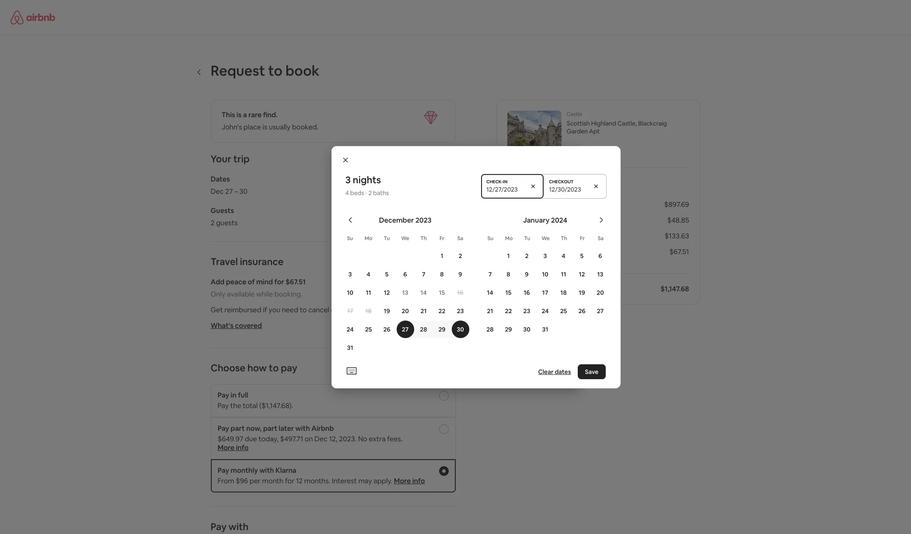 Task type: vqa. For each thing, say whether or not it's contained in the screenshot.


Task type: locate. For each thing, give the bounding box(es) containing it.
to left book
[[268, 62, 283, 80]]

1 16 from the left
[[458, 289, 464, 297]]

more info button up the monthly
[[218, 443, 249, 453]]

3 button
[[536, 247, 555, 265], [341, 265, 360, 283]]

we down the december 2023
[[401, 235, 410, 242]]

17 button right "total"
[[536, 284, 555, 301]]

1 horizontal spatial 17
[[543, 289, 549, 297]]

22
[[439, 307, 446, 315], [505, 307, 512, 315]]

(usd) button
[[526, 284, 544, 294]]

klarna
[[276, 466, 297, 475]]

tu
[[384, 235, 390, 242], [525, 235, 531, 242]]

1 1 button from the left
[[433, 247, 451, 265]]

1 horizontal spatial info
[[413, 477, 425, 486]]

may
[[359, 477, 372, 486]]

10 button down assistance services fee included on the right of the page
[[536, 265, 555, 283]]

0 vertical spatial 10
[[542, 270, 549, 278]]

2 29 from the left
[[505, 325, 512, 333]]

fee right "services"
[[555, 256, 563, 263]]

calendar application
[[332, 206, 897, 364]]

1 horizontal spatial with
[[260, 466, 274, 475]]

22 button down "total"
[[500, 302, 518, 320]]

15 up more.
[[439, 289, 445, 297]]

18 left flight
[[366, 307, 372, 315]]

21 button
[[415, 302, 433, 320], [481, 302, 500, 320]]

0 horizontal spatial 30 button
[[451, 321, 470, 338]]

23 button down total (usd)
[[518, 302, 536, 320]]

airbnb up 12,
[[312, 424, 334, 433]]

fee up service at right
[[537, 216, 548, 225]]

more.
[[431, 305, 450, 315]]

1 23 from the left
[[457, 307, 464, 315]]

0 vertical spatial 10 button
[[536, 265, 555, 283]]

2 horizontal spatial 4
[[562, 252, 566, 260]]

0 horizontal spatial 16
[[458, 289, 464, 297]]

1 1 from the left
[[441, 252, 444, 260]]

cancel
[[309, 305, 330, 315]]

2 we from the left
[[542, 235, 550, 242]]

10 button up 'illness,'
[[341, 284, 360, 301]]

1 7 from the left
[[422, 270, 426, 278]]

1 vertical spatial 19 button
[[378, 302, 396, 320]]

18
[[561, 289, 567, 297], [366, 307, 372, 315]]

1 vertical spatial 31
[[347, 344, 353, 352]]

23 for 2nd '23' button from left
[[524, 307, 531, 315]]

1 23 button from the left
[[451, 302, 470, 320]]

2 23 from the left
[[524, 307, 531, 315]]

1 vertical spatial $67.51
[[286, 277, 306, 287]]

17 left 'illness,'
[[347, 307, 353, 315]]

0 horizontal spatial 20 button
[[396, 302, 415, 320]]

1 horizontal spatial 7
[[489, 270, 492, 278]]

23 right more.
[[457, 307, 464, 315]]

2 16 from the left
[[524, 289, 530, 297]]

18 for the right "18" button
[[561, 289, 567, 297]]

1 horizontal spatial due
[[331, 305, 343, 315]]

0 horizontal spatial with
[[229, 521, 249, 533]]

1 horizontal spatial 23 button
[[518, 302, 536, 320]]

0 vertical spatial 17
[[543, 289, 549, 297]]

details
[[532, 178, 563, 190]]

1 9 from the left
[[459, 270, 462, 278]]

22 for second 22 button from the right
[[439, 307, 446, 315]]

17 for rightmost 17 button
[[543, 289, 549, 297]]

add date text field up the cleaning
[[487, 185, 523, 193]]

pay inside pay monthly with klarna from $96 per month for 12 months. interest may apply. more info
[[218, 466, 229, 475]]

3 button up 'illness,'
[[341, 265, 360, 283]]

1 button for january 2024
[[500, 247, 518, 265]]

1 horizontal spatial airbnb
[[508, 232, 529, 241]]

$67.51
[[670, 247, 690, 256], [286, 277, 306, 287]]

due down now,
[[245, 435, 257, 444]]

31 for top 31 button
[[542, 325, 549, 333]]

1 sa from the left
[[458, 235, 464, 242]]

$1,147.68
[[661, 284, 690, 294]]

1 vertical spatial 6 button
[[396, 265, 415, 283]]

more info button for pay monthly with klarna from $96 per month for 12 months. interest may apply. more info
[[394, 477, 425, 486]]

7
[[422, 270, 426, 278], [489, 270, 492, 278]]

is left a
[[237, 110, 242, 119]]

$133.63
[[665, 232, 690, 241]]

16
[[458, 289, 464, 297], [524, 289, 530, 297]]

10 up 'illness,'
[[347, 289, 354, 297]]

22 button right the and
[[433, 302, 451, 320]]

1 horizontal spatial is
[[263, 123, 267, 132]]

th down 2024
[[561, 235, 568, 242]]

11 button up 'illness,'
[[360, 284, 378, 301]]

20 button
[[591, 284, 610, 301], [396, 302, 415, 320]]

1 22 from the left
[[439, 307, 446, 315]]

24 button down 'illness,'
[[341, 321, 360, 338]]

1 horizontal spatial 4
[[367, 270, 371, 278]]

5 right "services"
[[581, 252, 584, 260]]

cleaning
[[508, 216, 536, 225]]

place
[[244, 123, 261, 132]]

12
[[579, 270, 585, 278], [384, 289, 390, 297], [296, 477, 303, 486]]

5 button up flight
[[378, 265, 396, 283]]

more up the monthly
[[218, 443, 235, 453]]

Add date text field
[[487, 185, 523, 193], [549, 185, 586, 193]]

1 horizontal spatial 11
[[561, 270, 567, 278]]

10
[[542, 270, 549, 278], [347, 289, 354, 297]]

16 for second 16 button from left
[[524, 289, 530, 297]]

to left pay
[[269, 362, 279, 374]]

1 vertical spatial 31 button
[[341, 339, 360, 356]]

0 horizontal spatial 19 button
[[378, 302, 396, 320]]

$67.51 up booking.
[[286, 277, 306, 287]]

you
[[269, 305, 280, 315]]

1 28 button from the left
[[415, 321, 433, 338]]

in
[[231, 391, 237, 400]]

2 28 from the left
[[487, 325, 494, 333]]

2 vertical spatial 12
[[296, 477, 303, 486]]

29 button down "total"
[[500, 321, 518, 338]]

1 vertical spatial 12 button
[[378, 284, 396, 301]]

23 button right more.
[[451, 302, 470, 320]]

3 down service at right
[[544, 252, 547, 260]]

$67.51 inside add peace of mind for $67.51 only available while booking.
[[286, 277, 306, 287]]

12 button up flight
[[378, 284, 396, 301]]

1 horizontal spatial 18 button
[[555, 284, 573, 301]]

1 th from the left
[[421, 235, 427, 242]]

1 we from the left
[[401, 235, 410, 242]]

1
[[441, 252, 444, 260], [507, 252, 510, 260]]

add peace of mind for $67.51 only available while booking.
[[211, 277, 306, 299]]

29 button down more.
[[433, 321, 451, 338]]

2 22 button from the left
[[500, 302, 518, 320]]

0 vertical spatial 12
[[579, 270, 585, 278]]

29 down more.
[[439, 325, 446, 333]]

9 button
[[451, 265, 470, 283], [518, 265, 536, 283]]

2
[[369, 189, 372, 197], [211, 218, 215, 228], [459, 252, 462, 260], [525, 252, 529, 260]]

1 28 from the left
[[420, 325, 427, 333]]

6 right included on the right of page
[[599, 252, 602, 260]]

1 horizontal spatial 25
[[560, 307, 567, 315]]

0 horizontal spatial 19
[[384, 307, 390, 315]]

airbnb service fee
[[508, 232, 566, 241]]

1 vertical spatial due
[[245, 435, 257, 444]]

dec inside pay part now, part later with airbnb $649.97 due today,  $497.71 on dec 12, 2023. no extra fees. more info
[[315, 435, 328, 444]]

12 inside pay monthly with klarna from $96 per month for 12 months. interest may apply. more info
[[296, 477, 303, 486]]

1 vertical spatial 25 button
[[360, 321, 378, 338]]

is right place
[[263, 123, 267, 132]]

travel insurance down airbnb service fee
[[508, 247, 559, 256]]

for inside pay monthly with klarna from $96 per month for 12 months. interest may apply. more info
[[285, 477, 295, 486]]

0 horizontal spatial 13
[[402, 289, 409, 297]]

2 2 button from the left
[[518, 247, 536, 265]]

due
[[331, 305, 343, 315], [245, 435, 257, 444]]

15 button left (usd)
[[500, 284, 518, 301]]

1 29 from the left
[[439, 325, 446, 333]]

1 tu from the left
[[384, 235, 390, 242]]

1 vertical spatial 5 button
[[378, 265, 396, 283]]

12 button down included on the right of page
[[573, 265, 591, 283]]

1 horizontal spatial 30 button
[[518, 321, 536, 338]]

2 horizontal spatial 27
[[597, 307, 604, 315]]

add
[[211, 277, 225, 287]]

airbnb service fee button
[[508, 232, 566, 241]]

2 28 button from the left
[[481, 321, 500, 338]]

18 button left delays,
[[360, 302, 378, 320]]

8 button up "total"
[[500, 265, 518, 283]]

30 inside the dates dec 27 – 30
[[240, 187, 248, 196]]

25 button
[[555, 302, 573, 320], [360, 321, 378, 338]]

dec inside the dates dec 27 – 30
[[211, 187, 224, 196]]

more info button
[[218, 443, 249, 453], [394, 477, 425, 486]]

with inside pay monthly with klarna from $96 per month for 12 months. interest may apply. more info
[[260, 466, 274, 475]]

0 horizontal spatial 31
[[347, 344, 353, 352]]

3 up get reimbursed if you need to cancel due to illness, flight delays, and more.
[[349, 270, 352, 278]]

0 vertical spatial 13
[[598, 270, 604, 278]]

1 horizontal spatial 5 button
[[573, 247, 591, 265]]

22 down "total"
[[505, 307, 512, 315]]

tu up travel insurance button
[[525, 235, 531, 242]]

1 part from the left
[[231, 424, 245, 433]]

total (usd)
[[508, 284, 544, 294]]

travel insurance up of at the bottom left
[[211, 256, 284, 268]]

0 horizontal spatial 29
[[439, 325, 446, 333]]

31 button down (usd)
[[536, 321, 555, 338]]

0 vertical spatial 25
[[560, 307, 567, 315]]

th down 2023
[[421, 235, 427, 242]]

info down now,
[[236, 443, 249, 453]]

11 button down included on the right of page
[[555, 265, 573, 283]]

None radio
[[439, 467, 449, 476]]

dec down dates
[[211, 187, 224, 196]]

0 horizontal spatial 30
[[240, 187, 248, 196]]

29 for 1st 29 'button'
[[439, 325, 446, 333]]

travel up "add"
[[211, 256, 238, 268]]

1 vertical spatial 26 button
[[378, 321, 396, 338]]

30 for first 30 button from left
[[457, 325, 464, 333]]

2 9 from the left
[[525, 270, 529, 278]]

1 15 from the left
[[439, 289, 445, 297]]

18 button
[[555, 284, 573, 301], [360, 302, 378, 320]]

more inside pay part now, part later with airbnb $649.97 due today,  $497.71 on dec 12, 2023. no extra fees. more info
[[218, 443, 235, 453]]

0 vertical spatial more
[[218, 443, 235, 453]]

1 7 button from the left
[[415, 265, 433, 283]]

0 horizontal spatial 21
[[421, 307, 427, 315]]

1 horizontal spatial 22
[[505, 307, 512, 315]]

19 for the bottommost '19' button
[[384, 307, 390, 315]]

0 vertical spatial 3 button
[[536, 247, 555, 265]]

$48.85
[[668, 216, 690, 225]]

0 vertical spatial 20
[[597, 289, 604, 297]]

1 horizontal spatial sa
[[598, 235, 604, 242]]

th
[[421, 235, 427, 242], [561, 235, 568, 242]]

14 button up the and
[[415, 284, 433, 301]]

8 up more.
[[440, 270, 444, 278]]

1 9 button from the left
[[451, 265, 470, 283]]

19 for top '19' button
[[579, 289, 585, 297]]

10 down assistance services fee included on the right of the page
[[542, 270, 549, 278]]

later
[[279, 424, 294, 433]]

0 horizontal spatial 15
[[439, 289, 445, 297]]

2 15 button from the left
[[500, 284, 518, 301]]

31 button
[[536, 321, 555, 338], [341, 339, 360, 356]]

travel down airbnb service fee
[[508, 247, 527, 256]]

1 horizontal spatial 1
[[507, 252, 510, 260]]

2 14 from the left
[[487, 289, 494, 297]]

12 down included on the right of page
[[579, 270, 585, 278]]

mind
[[256, 277, 273, 287]]

we down january 2024
[[542, 235, 550, 242]]

2 horizontal spatial 30
[[524, 325, 531, 333]]

part up today,
[[263, 424, 277, 433]]

more info button right 'apply.'
[[394, 477, 425, 486]]

due inside pay part now, part later with airbnb $649.97 due today,  $497.71 on dec 12, 2023. no extra fees. more info
[[245, 435, 257, 444]]

flight
[[376, 305, 392, 315]]

0 vertical spatial 27
[[225, 187, 233, 196]]

6 button right included on the right of page
[[591, 247, 610, 265]]

24 down 'illness,'
[[347, 325, 354, 333]]

pay inside pay part now, part later with airbnb $649.97 due today,  $497.71 on dec 12, 2023. no extra fees. more info
[[218, 424, 229, 433]]

1 horizontal spatial 30
[[457, 325, 464, 333]]

1 horizontal spatial 7 button
[[481, 265, 500, 283]]

29 down "total"
[[505, 325, 512, 333]]

more right 'apply.'
[[394, 477, 411, 486]]

part up $649.97
[[231, 424, 245, 433]]

19
[[579, 289, 585, 297], [384, 307, 390, 315]]

4 button up 'illness,'
[[360, 265, 378, 283]]

1 horizontal spatial 15
[[506, 289, 512, 297]]

0 horizontal spatial 9 button
[[451, 265, 470, 283]]

0 horizontal spatial is
[[237, 110, 242, 119]]

24 down (usd) "button"
[[542, 307, 549, 315]]

peace
[[226, 277, 246, 287]]

29
[[439, 325, 446, 333], [505, 325, 512, 333]]

nights
[[353, 174, 381, 186]]

14 left "total"
[[487, 289, 494, 297]]

january 2024
[[523, 216, 568, 225]]

2 30 button from the left
[[518, 321, 536, 338]]

1 vertical spatial more info button
[[394, 477, 425, 486]]

1 horizontal spatial 9 button
[[518, 265, 536, 283]]

28 for first 28 button from the right
[[487, 325, 494, 333]]

0 horizontal spatial 8 button
[[433, 265, 451, 283]]

2 fr from the left
[[580, 235, 585, 242]]

insurance up the mind on the left of the page
[[240, 256, 284, 268]]

with
[[296, 424, 310, 433], [260, 466, 274, 475], [229, 521, 249, 533]]

8 button
[[433, 265, 451, 283], [500, 265, 518, 283]]

due right the cancel
[[331, 305, 343, 315]]

22 right the and
[[439, 307, 446, 315]]

12 button
[[573, 265, 591, 283], [378, 284, 396, 301]]

2 1 from the left
[[507, 252, 510, 260]]

15 button up more.
[[433, 284, 451, 301]]

for right the mind on the left of the page
[[275, 277, 284, 287]]

pay
[[218, 391, 229, 400], [218, 401, 229, 411], [218, 424, 229, 433], [218, 466, 229, 475], [211, 521, 227, 533]]

1 horizontal spatial 18
[[561, 289, 567, 297]]

1 horizontal spatial 22 button
[[500, 302, 518, 320]]

6
[[599, 252, 602, 260], [404, 270, 407, 278]]

4 up 'illness,'
[[367, 270, 371, 278]]

8 button up more.
[[433, 265, 451, 283]]

12 up flight
[[384, 289, 390, 297]]

1 vertical spatial 18 button
[[360, 302, 378, 320]]

None radio
[[439, 391, 449, 401], [439, 425, 449, 434], [439, 391, 449, 401], [439, 425, 449, 434]]

illness,
[[353, 305, 374, 315]]

14 button left "total"
[[481, 284, 500, 301]]

2 button for january 2024
[[518, 247, 536, 265]]

1 horizontal spatial 3 button
[[536, 247, 555, 265]]

travel
[[508, 247, 527, 256], [211, 256, 238, 268]]

4 button right "services"
[[555, 247, 573, 265]]

2 23 button from the left
[[518, 302, 536, 320]]

$649.97
[[218, 435, 243, 444]]

19 left delays,
[[384, 307, 390, 315]]

2 1 button from the left
[[500, 247, 518, 265]]

1 15 button from the left
[[433, 284, 451, 301]]

1 horizontal spatial 21 button
[[481, 302, 500, 320]]

more
[[218, 443, 235, 453], [394, 477, 411, 486]]

2 part from the left
[[263, 424, 277, 433]]

1 horizontal spatial 19
[[579, 289, 585, 297]]

assistance services fee included
[[508, 256, 585, 263]]

dec
[[211, 187, 224, 196], [315, 435, 328, 444]]

2 horizontal spatial with
[[296, 424, 310, 433]]

included
[[565, 256, 585, 263]]

5 up flight
[[385, 270, 389, 278]]

fee down 2024
[[555, 232, 566, 241]]

19 button down included on the right of page
[[573, 284, 591, 301]]

castle,
[[618, 119, 637, 127]]

23 for 1st '23' button from left
[[457, 307, 464, 315]]

19 down included on the right of page
[[579, 289, 585, 297]]

0 horizontal spatial 29 button
[[433, 321, 451, 338]]

6 button up delays,
[[396, 265, 415, 283]]

insurance
[[528, 247, 559, 256], [240, 256, 284, 268]]

6 up delays,
[[404, 270, 407, 278]]

from
[[218, 477, 234, 486]]

1 horizontal spatial 13
[[598, 270, 604, 278]]

this is a rare find. john's place is usually booked.
[[222, 110, 319, 132]]

info right 'apply.'
[[413, 477, 425, 486]]

fr
[[440, 235, 445, 242], [580, 235, 585, 242]]

4 left beds
[[346, 189, 349, 197]]

0 horizontal spatial 28 button
[[415, 321, 433, 338]]

17 button right the cancel
[[341, 302, 360, 320]]

1 22 button from the left
[[433, 302, 451, 320]]

2 8 from the left
[[507, 270, 511, 278]]

4 right "services"
[[562, 252, 566, 260]]

12 down klarna
[[296, 477, 303, 486]]

info inside pay part now, part later with airbnb $649.97 due today,  $497.71 on dec 12, 2023. no extra fees. more info
[[236, 443, 249, 453]]

1 horizontal spatial 15 button
[[500, 284, 518, 301]]

8 up "total"
[[507, 270, 511, 278]]

11 button
[[555, 265, 573, 283], [360, 284, 378, 301]]

3 up 4 beds on the left
[[346, 174, 351, 186]]

2 7 from the left
[[489, 270, 492, 278]]

0 horizontal spatial 23
[[457, 307, 464, 315]]

0 horizontal spatial 17
[[347, 307, 353, 315]]

15 button
[[433, 284, 451, 301], [500, 284, 518, 301]]

30 button
[[451, 321, 470, 338], [518, 321, 536, 338]]

4 beds
[[346, 189, 364, 197]]

0 horizontal spatial 10 button
[[341, 284, 360, 301]]

2 22 from the left
[[505, 307, 512, 315]]

$897.69
[[665, 200, 690, 209]]

27 button
[[591, 302, 610, 320], [396, 321, 415, 338]]

to right need in the left of the page
[[300, 305, 307, 315]]

29 for 2nd 29 'button' from left
[[505, 325, 512, 333]]

4 button
[[555, 247, 573, 265], [360, 265, 378, 283]]

31 down get reimbursed if you need to cancel due to illness, flight delays, and more.
[[347, 344, 353, 352]]

21
[[421, 307, 427, 315], [487, 307, 493, 315]]

1 horizontal spatial we
[[542, 235, 550, 242]]

1 2 button from the left
[[451, 247, 470, 265]]

1 14 from the left
[[421, 289, 427, 297]]

24 button down (usd) "button"
[[536, 302, 555, 320]]

1 horizontal spatial 27
[[402, 325, 409, 333]]

6 for 6 button to the left
[[404, 270, 407, 278]]

25 for the topmost 25 button
[[560, 307, 567, 315]]

14
[[421, 289, 427, 297], [487, 289, 494, 297]]

1 horizontal spatial 20 button
[[591, 284, 610, 301]]

airbnb down the cleaning
[[508, 232, 529, 241]]

0 horizontal spatial sa
[[458, 235, 464, 242]]

31 button down 'illness,'
[[341, 339, 360, 356]]

0 horizontal spatial 26
[[384, 325, 391, 333]]

1 horizontal spatial fr
[[580, 235, 585, 242]]

0 horizontal spatial su
[[347, 235, 353, 242]]

this
[[222, 110, 235, 119]]

0 horizontal spatial more
[[218, 443, 235, 453]]

20 for the bottom "20" "button"
[[402, 307, 409, 315]]

13 button
[[591, 265, 610, 283], [396, 284, 415, 301]]

15 left (usd)
[[506, 289, 512, 297]]

31 for bottom 31 button
[[347, 344, 353, 352]]

su
[[347, 235, 353, 242], [488, 235, 494, 242]]

1 mo from the left
[[365, 235, 373, 242]]

for
[[275, 277, 284, 287], [285, 477, 295, 486]]

1 21 button from the left
[[415, 302, 433, 320]]

1 horizontal spatial 8
[[507, 270, 511, 278]]

1 horizontal spatial more
[[394, 477, 411, 486]]

0 horizontal spatial 27
[[225, 187, 233, 196]]

18 right (usd) "button"
[[561, 289, 567, 297]]

1 horizontal spatial 16
[[524, 289, 530, 297]]



Task type: describe. For each thing, give the bounding box(es) containing it.
1 horizontal spatial insurance
[[528, 247, 559, 256]]

1 horizontal spatial 24
[[542, 307, 549, 315]]

price details
[[508, 178, 563, 190]]

no
[[358, 435, 368, 444]]

13 for bottommost the 13 button
[[402, 289, 409, 297]]

2 vertical spatial 27
[[402, 325, 409, 333]]

12,
[[329, 435, 338, 444]]

of
[[248, 277, 255, 287]]

delays,
[[394, 305, 416, 315]]

2 8 button from the left
[[500, 265, 518, 283]]

1 button for december 2023
[[433, 247, 451, 265]]

pay for with
[[211, 521, 227, 533]]

now,
[[246, 424, 262, 433]]

2023
[[416, 216, 432, 225]]

14 for 2nd 14 'button' from the right
[[421, 289, 427, 297]]

assistance
[[508, 256, 534, 263]]

guests
[[211, 206, 234, 215]]

for inside add peace of mind for $67.51 only available while booking.
[[275, 277, 284, 287]]

months.
[[304, 477, 331, 486]]

27 inside the dates dec 27 – 30
[[225, 187, 233, 196]]

2 vertical spatial 3
[[349, 270, 352, 278]]

0 vertical spatial 5 button
[[573, 247, 591, 265]]

1 8 button from the left
[[433, 265, 451, 283]]

pay for part
[[218, 424, 229, 433]]

14 for first 14 'button' from the right
[[487, 289, 494, 297]]

clear dates
[[539, 368, 571, 376]]

2 sa from the left
[[598, 235, 604, 242]]

0 horizontal spatial insurance
[[240, 256, 284, 268]]

–
[[234, 187, 238, 196]]

1 vertical spatial 27
[[597, 307, 604, 315]]

more info button for pay part now, part later with airbnb $649.97 due today,  $497.71 on dec 12, 2023. no extra fees. more info
[[218, 443, 249, 453]]

1 vertical spatial 26
[[384, 325, 391, 333]]

1 16 button from the left
[[451, 284, 470, 301]]

apply.
[[374, 477, 393, 486]]

your trip
[[211, 153, 250, 165]]

2 16 button from the left
[[518, 284, 536, 301]]

0 horizontal spatial 5
[[385, 270, 389, 278]]

request
[[211, 62, 265, 80]]

1 vertical spatial 24
[[347, 325, 354, 333]]

more inside pay monthly with klarna from $96 per month for 12 months. interest may apply. more info
[[394, 477, 411, 486]]

pay for in
[[218, 391, 229, 400]]

apt
[[590, 127, 600, 135]]

1 vertical spatial 24 button
[[341, 321, 360, 338]]

0 vertical spatial 20 button
[[591, 284, 610, 301]]

monthly
[[231, 466, 258, 475]]

0 vertical spatial airbnb
[[508, 232, 529, 241]]

2024
[[551, 216, 568, 225]]

18 for the leftmost "18" button
[[366, 307, 372, 315]]

pay
[[281, 362, 297, 374]]

1 vertical spatial 27 button
[[396, 321, 415, 338]]

booking.
[[275, 290, 303, 299]]

1 vertical spatial 17 button
[[341, 302, 360, 320]]

pay for monthly
[[218, 466, 229, 475]]

2 su from the left
[[488, 235, 494, 242]]

get reimbursed if you need to cancel due to illness, flight delays, and more.
[[211, 305, 450, 315]]

1 for december 2023
[[441, 252, 444, 260]]

back image
[[196, 68, 203, 75]]

what's covered button
[[211, 321, 262, 330]]

1 8 from the left
[[440, 270, 444, 278]]

1 21 from the left
[[421, 307, 427, 315]]

1 vertical spatial 4
[[562, 252, 566, 260]]

0 vertical spatial 26
[[579, 307, 586, 315]]

the
[[230, 401, 241, 411]]

clear
[[539, 368, 554, 376]]

fee for service
[[555, 232, 566, 241]]

while
[[256, 290, 273, 299]]

trip
[[233, 153, 250, 165]]

0 vertical spatial 31 button
[[536, 321, 555, 338]]

choose
[[211, 362, 246, 374]]

save
[[585, 368, 599, 376]]

pay with
[[211, 521, 249, 533]]

20 for "20" "button" to the top
[[597, 289, 604, 297]]

1 add date text field from the left
[[487, 185, 523, 193]]

0 vertical spatial 3
[[346, 174, 351, 186]]

with inside pay part now, part later with airbnb $649.97 due today,  $497.71 on dec 12, 2023. no extra fees. more info
[[296, 424, 310, 433]]

0 horizontal spatial 3 button
[[341, 265, 360, 283]]

1 vertical spatial 13 button
[[396, 284, 415, 301]]

dates
[[555, 368, 571, 376]]

30 for 2nd 30 button from left
[[524, 325, 531, 333]]

0 horizontal spatial 4 button
[[360, 265, 378, 283]]

usually
[[269, 123, 291, 132]]

1 fr from the left
[[440, 235, 445, 242]]

1 su from the left
[[347, 235, 353, 242]]

highland
[[592, 119, 617, 127]]

0 vertical spatial due
[[331, 305, 343, 315]]

2 29 button from the left
[[500, 321, 518, 338]]

0 horizontal spatial 26 button
[[378, 321, 396, 338]]

0 vertical spatial 27 button
[[591, 302, 610, 320]]

travel insurance button
[[508, 247, 559, 256]]

pay in full pay the total ($1,147.68).
[[218, 391, 293, 411]]

1 vertical spatial 11
[[366, 289, 371, 297]]

0 vertical spatial 25 button
[[555, 302, 573, 320]]

pay part now, part later with airbnb $649.97 due today,  $497.71 on dec 12, 2023. no extra fees. more info
[[218, 424, 403, 453]]

0 horizontal spatial 6 button
[[396, 265, 415, 283]]

to left 'illness,'
[[345, 305, 352, 315]]

a
[[243, 110, 247, 119]]

month
[[262, 477, 284, 486]]

2 15 from the left
[[506, 289, 512, 297]]

2 21 from the left
[[487, 307, 493, 315]]

castle
[[567, 111, 582, 118]]

only
[[211, 290, 226, 299]]

0 vertical spatial 26 button
[[573, 302, 591, 320]]

dates dialog
[[332, 146, 897, 388]]

28 for 1st 28 button from the left
[[420, 325, 427, 333]]

2 th from the left
[[561, 235, 568, 242]]

($1,147.68).
[[259, 401, 293, 411]]

january
[[523, 216, 550, 225]]

2 21 button from the left
[[481, 302, 500, 320]]

0 vertical spatial 11 button
[[555, 265, 573, 283]]

extra
[[369, 435, 386, 444]]

2 7 button from the left
[[481, 265, 500, 283]]

13 for the 13 button to the top
[[598, 270, 604, 278]]

dates dec 27 – 30
[[211, 175, 248, 196]]

22 for first 22 button from the right
[[505, 307, 512, 315]]

guests
[[216, 218, 238, 228]]

2 14 button from the left
[[481, 284, 500, 301]]

total
[[508, 284, 524, 294]]

interest
[[332, 477, 357, 486]]

john's
[[222, 123, 242, 132]]

blackcraig
[[639, 119, 667, 127]]

cleaning fee button
[[508, 216, 548, 225]]

1 horizontal spatial 10
[[542, 270, 549, 278]]

fee for services
[[555, 256, 563, 263]]

december 2023
[[379, 216, 432, 225]]

info inside pay monthly with klarna from $96 per month for 12 months. interest may apply. more info
[[413, 477, 425, 486]]

your
[[211, 153, 231, 165]]

what's covered
[[211, 321, 262, 330]]

available
[[227, 290, 255, 299]]

2 vertical spatial 4
[[367, 270, 371, 278]]

beds
[[350, 189, 364, 197]]

1 horizontal spatial 24 button
[[536, 302, 555, 320]]

rare
[[249, 110, 262, 119]]

1 vertical spatial 10 button
[[341, 284, 360, 301]]

(usd)
[[526, 284, 544, 294]]

0 vertical spatial 4 button
[[555, 247, 573, 265]]

price
[[508, 178, 530, 190]]

1 horizontal spatial 10 button
[[536, 265, 555, 283]]

full
[[238, 391, 248, 400]]

1 vertical spatial 3
[[544, 252, 547, 260]]

1 horizontal spatial travel insurance
[[508, 247, 559, 256]]

0 vertical spatial 13 button
[[591, 265, 610, 283]]

6 for the right 6 button
[[599, 252, 602, 260]]

per
[[250, 477, 261, 486]]

2 inside guests 2 guests
[[211, 218, 215, 228]]

0 horizontal spatial travel
[[211, 256, 238, 268]]

1 horizontal spatial $67.51
[[670, 247, 690, 256]]

if
[[263, 305, 267, 315]]

0 vertical spatial fee
[[537, 216, 548, 225]]

1 29 button from the left
[[433, 321, 451, 338]]

and
[[418, 305, 430, 315]]

1 horizontal spatial travel
[[508, 247, 527, 256]]

1 horizontal spatial 17 button
[[536, 284, 555, 301]]

$96
[[236, 477, 248, 486]]

1 for january 2024
[[507, 252, 510, 260]]

dates
[[211, 175, 230, 184]]

2023.
[[339, 435, 357, 444]]

1 vertical spatial 20 button
[[396, 302, 415, 320]]

0 vertical spatial 5
[[581, 252, 584, 260]]

airbnb inside pay part now, part later with airbnb $649.97 due today,  $497.71 on dec 12, 2023. no extra fees. more info
[[312, 424, 334, 433]]

save button
[[578, 364, 606, 379]]

$497.71
[[280, 435, 303, 444]]

1 vertical spatial 11 button
[[360, 284, 378, 301]]

castle scottish highland castle, blackcraig garden apt
[[567, 111, 667, 135]]

booked.
[[292, 123, 319, 132]]

1 horizontal spatial 6 button
[[591, 247, 610, 265]]

12 for the topmost 12 button
[[579, 270, 585, 278]]

2 9 button from the left
[[518, 265, 536, 283]]

25 for 25 button to the bottom
[[365, 325, 372, 333]]

request to book
[[211, 62, 320, 80]]

garden
[[567, 127, 588, 135]]

12 for bottom 12 button
[[384, 289, 390, 297]]

0 vertical spatial 12 button
[[573, 265, 591, 283]]

services
[[535, 256, 554, 263]]

1 14 button from the left
[[415, 284, 433, 301]]

book
[[286, 62, 320, 80]]

1 vertical spatial is
[[263, 123, 267, 132]]

fees.
[[387, 435, 403, 444]]

16 for 1st 16 button
[[458, 289, 464, 297]]

2 mo from the left
[[505, 235, 513, 242]]

2 button for december 2023
[[451, 247, 470, 265]]

1 vertical spatial 10
[[347, 289, 354, 297]]

17 for bottom 17 button
[[347, 307, 353, 315]]

2 add date text field from the left
[[549, 185, 586, 193]]

2 tu from the left
[[525, 235, 531, 242]]

0 horizontal spatial travel insurance
[[211, 256, 284, 268]]

0 horizontal spatial 18 button
[[360, 302, 378, 320]]

0 vertical spatial 19 button
[[573, 284, 591, 301]]

today,
[[259, 435, 279, 444]]

0 horizontal spatial 4
[[346, 189, 349, 197]]

1 30 button from the left
[[451, 321, 470, 338]]

pay monthly with klarna from $96 per month for 12 months. interest may apply. more info
[[218, 466, 425, 486]]



